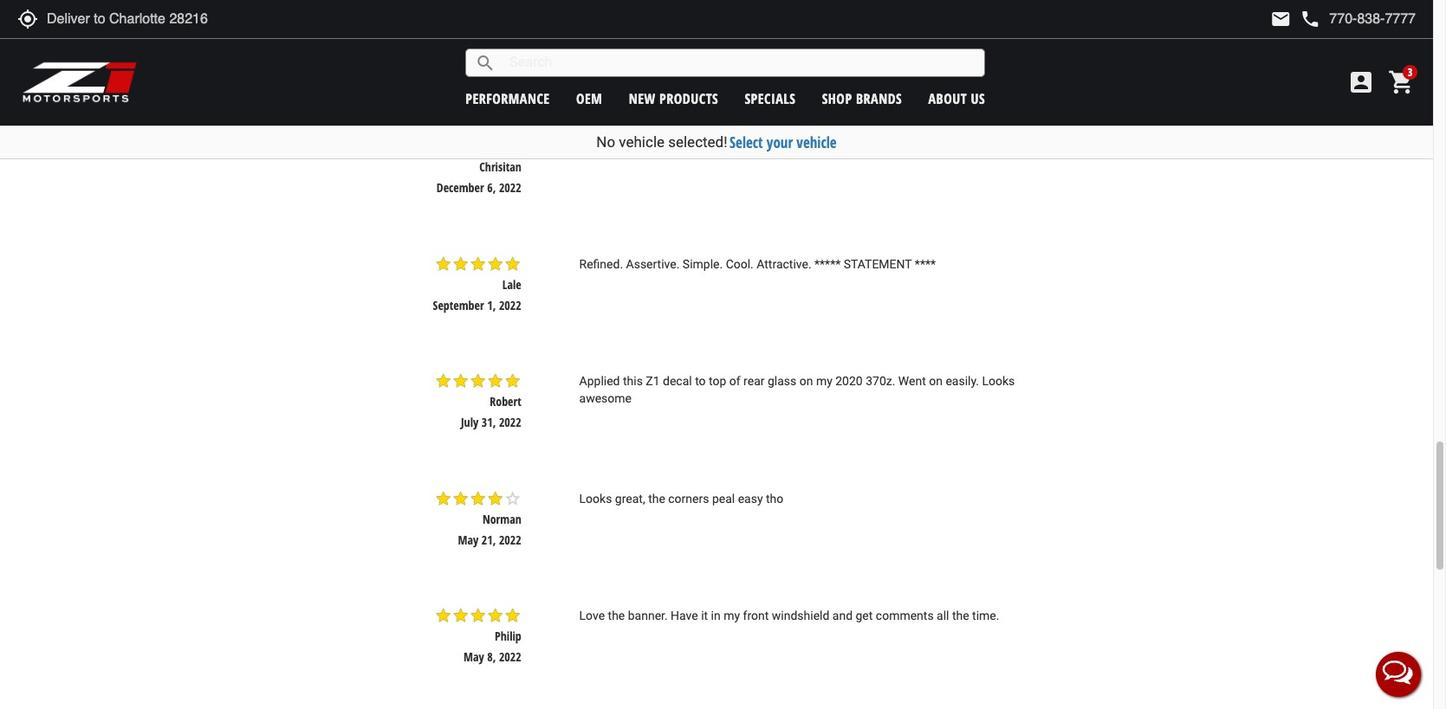 Task type: vqa. For each thing, say whether or not it's contained in the screenshot.


Task type: describe. For each thing, give the bounding box(es) containing it.
selected!
[[669, 133, 728, 151]]

specials
[[745, 89, 796, 108]]

product
[[741, 22, 782, 36]]

great,
[[615, 492, 646, 506]]

robert
[[490, 394, 522, 410]]

possibly
[[580, 40, 624, 53]]

comments
[[876, 609, 934, 623]]

about
[[996, 22, 1027, 36]]

star star star star star chrisitan december 6, 2022
[[435, 138, 522, 196]]

love
[[580, 609, 605, 623]]

being
[[627, 40, 657, 53]]

star_border
[[504, 490, 522, 508]]

go
[[671, 140, 685, 154]]

0 horizontal spatial in
[[697, 40, 707, 53]]

september
[[433, 297, 484, 313]]

my_location
[[17, 9, 38, 29]]

1 horizontal spatial the
[[649, 492, 666, 506]]

wrong
[[688, 140, 721, 154]]

vehicle inside no vehicle selected! select your vehicle
[[619, 133, 665, 151]]

looks great, the corners peal easy tho
[[580, 492, 784, 506]]

star star star star star philip may 8, 2022
[[435, 608, 522, 666]]

2 on from the left
[[929, 375, 943, 388]]

may for star
[[464, 649, 484, 666]]

a
[[596, 140, 602, 154]]

2022 for star star star star star robert july 31, 2022
[[499, 414, 522, 431]]

products
[[660, 89, 719, 108]]

scott
[[498, 41, 522, 58]]

looks soo cool i got blue and product came in perfect condition, was worried about it possibly being folded in shipping but i had no problems with myne
[[580, 22, 1037, 53]]

star star star star star lale september 1, 2022
[[433, 255, 522, 313]]

was
[[928, 22, 950, 36]]

love the banner. have it in my front windshield and get comments all the time.
[[580, 609, 1000, 623]]

oem link
[[576, 89, 603, 108]]

blue
[[692, 22, 714, 36]]

about
[[929, 89, 968, 108]]

1 on from the left
[[800, 375, 813, 388]]

mail phone
[[1271, 9, 1321, 29]]

its a sticker cant go wrong
[[580, 140, 721, 154]]

easy
[[738, 492, 763, 506]]

2020
[[836, 375, 863, 388]]

cant
[[644, 140, 668, 154]]

attractive.
[[757, 257, 812, 271]]

december for star star star star star chrisitan december 6, 2022
[[437, 180, 484, 196]]

mail link
[[1271, 9, 1292, 29]]

time.
[[973, 609, 1000, 623]]

soo
[[615, 22, 635, 36]]

july
[[461, 414, 479, 431]]

performance link
[[466, 89, 550, 108]]

select your vehicle link
[[730, 133, 837, 153]]

corners
[[669, 492, 709, 506]]

banner.
[[628, 609, 668, 623]]

0 horizontal spatial it
[[701, 609, 708, 623]]

no vehicle selected! select your vehicle
[[597, 133, 837, 153]]

select
[[730, 133, 763, 153]]

27,
[[482, 62, 496, 79]]

performance
[[466, 89, 550, 108]]

shopping_cart link
[[1384, 68, 1416, 96]]

myne
[[905, 40, 934, 53]]

phone link
[[1301, 9, 1416, 29]]

this
[[623, 375, 643, 388]]

2022 for star star star star star_border norman may 21, 2022
[[499, 532, 522, 548]]

your
[[767, 133, 793, 153]]

applied
[[580, 375, 620, 388]]

shop brands
[[822, 89, 903, 108]]

looks inside "applied this z1 decal to top of rear glass on my 2020 370z. went on easily. looks awesome"
[[983, 375, 1015, 388]]

may for star_border
[[458, 532, 479, 548]]

account_box
[[1348, 68, 1376, 96]]

peal
[[712, 492, 735, 506]]

about us link
[[929, 89, 986, 108]]

2022 for star star star star star philip may 8, 2022
[[499, 649, 522, 666]]

sticker
[[605, 140, 641, 154]]

z1 motorsports logo image
[[22, 61, 138, 104]]

awesome
[[580, 392, 632, 406]]

new products
[[629, 89, 719, 108]]

simple.
[[683, 257, 723, 271]]

star star star star star scott december 27, 2022
[[431, 20, 522, 79]]

2 horizontal spatial in
[[818, 22, 828, 36]]

looks for star
[[580, 22, 612, 36]]

my inside "applied this z1 decal to top of rear glass on my 2020 370z. went on easily. looks awesome"
[[816, 375, 833, 388]]

us
[[971, 89, 986, 108]]

looks for star_border
[[580, 492, 612, 506]]

****
[[915, 257, 936, 271]]

lale
[[503, 276, 522, 293]]

all
[[937, 609, 950, 623]]

refined.
[[580, 257, 623, 271]]

assertive.
[[626, 257, 680, 271]]

philip
[[495, 629, 522, 645]]



Task type: locate. For each thing, give the bounding box(es) containing it.
2022 for star star star star star lale september 1, 2022
[[499, 297, 522, 313]]

i right but
[[779, 40, 783, 53]]

looks up possibly
[[580, 22, 612, 36]]

the right love
[[608, 609, 625, 623]]

2022 right 8,
[[499, 649, 522, 666]]

looks
[[580, 22, 612, 36], [983, 375, 1015, 388], [580, 492, 612, 506]]

problems
[[825, 40, 876, 53]]

0 vertical spatial may
[[458, 532, 479, 548]]

have
[[671, 609, 698, 623]]

condition,
[[872, 22, 925, 36]]

vehicle right your
[[797, 133, 837, 153]]

my left the 2020
[[816, 375, 833, 388]]

shipping
[[710, 40, 756, 53]]

*****
[[815, 257, 841, 271]]

0 horizontal spatial i
[[665, 22, 668, 36]]

may inside star star star star star_border norman may 21, 2022
[[458, 532, 479, 548]]

in down the blue
[[697, 40, 707, 53]]

2022 inside star star star star star robert july 31, 2022
[[499, 414, 522, 431]]

0 vertical spatial in
[[818, 22, 828, 36]]

2022 inside star star star star star lale september 1, 2022
[[499, 297, 522, 313]]

and left get
[[833, 609, 853, 623]]

0 vertical spatial it
[[1030, 22, 1037, 36]]

1 vertical spatial in
[[697, 40, 707, 53]]

0 horizontal spatial on
[[800, 375, 813, 388]]

2022 right 1,
[[499, 297, 522, 313]]

new
[[629, 89, 656, 108]]

2022
[[499, 62, 522, 79], [499, 180, 522, 196], [499, 297, 522, 313], [499, 414, 522, 431], [499, 532, 522, 548], [499, 649, 522, 666]]

refined. assertive. simple. cool. attractive. ***** statement ****
[[580, 257, 936, 271]]

with
[[879, 40, 902, 53]]

i
[[665, 22, 668, 36], [779, 40, 783, 53]]

0 vertical spatial and
[[717, 22, 738, 36]]

0 horizontal spatial and
[[717, 22, 738, 36]]

to
[[695, 375, 706, 388]]

and
[[717, 22, 738, 36], [833, 609, 853, 623]]

Search search field
[[496, 49, 985, 76]]

it right about
[[1030, 22, 1037, 36]]

folded
[[660, 40, 694, 53]]

may left 21,
[[458, 532, 479, 548]]

may left 8,
[[464, 649, 484, 666]]

december inside star star star star star chrisitan december 6, 2022
[[437, 180, 484, 196]]

it right "have" on the left bottom
[[701, 609, 708, 623]]

0 horizontal spatial my
[[724, 609, 740, 623]]

8,
[[487, 649, 496, 666]]

on
[[800, 375, 813, 388], [929, 375, 943, 388]]

3 2022 from the top
[[499, 297, 522, 313]]

mail
[[1271, 9, 1292, 29]]

the
[[649, 492, 666, 506], [608, 609, 625, 623], [953, 609, 970, 623]]

0 vertical spatial looks
[[580, 22, 612, 36]]

1 horizontal spatial i
[[779, 40, 783, 53]]

brands
[[856, 89, 903, 108]]

2022 inside "star star star star star scott december 27, 2022"
[[499, 62, 522, 79]]

1 vertical spatial i
[[779, 40, 783, 53]]

2022 inside star star star star star chrisitan december 6, 2022
[[499, 180, 522, 196]]

1 horizontal spatial it
[[1030, 22, 1037, 36]]

it inside looks soo cool i got blue and product came in perfect condition, was worried about it possibly being folded in shipping but i had no problems with myne
[[1030, 22, 1037, 36]]

2022 inside star star star star star_border norman may 21, 2022
[[499, 532, 522, 548]]

1 vertical spatial and
[[833, 609, 853, 623]]

norman
[[483, 511, 522, 528]]

got
[[671, 22, 689, 36]]

2022 for star star star star star scott december 27, 2022
[[499, 62, 522, 79]]

of
[[730, 375, 741, 388]]

perfect
[[831, 22, 869, 36]]

looks left great,
[[580, 492, 612, 506]]

december left 6, at the left of the page
[[437, 180, 484, 196]]

search
[[475, 52, 496, 73]]

1 horizontal spatial in
[[711, 609, 721, 623]]

0 vertical spatial i
[[665, 22, 668, 36]]

the right all
[[953, 609, 970, 623]]

and inside looks soo cool i got blue and product came in perfect condition, was worried about it possibly being folded in shipping but i had no problems with myne
[[717, 22, 738, 36]]

top
[[709, 375, 727, 388]]

1 vertical spatial it
[[701, 609, 708, 623]]

its
[[580, 140, 593, 154]]

and up shipping
[[717, 22, 738, 36]]

on right glass
[[800, 375, 813, 388]]

1 2022 from the top
[[499, 62, 522, 79]]

phone
[[1301, 9, 1321, 29]]

windshield
[[772, 609, 830, 623]]

2022 for star star star star star chrisitan december 6, 2022
[[499, 180, 522, 196]]

2 vertical spatial looks
[[580, 492, 612, 506]]

applied this z1 decal to top of rear glass on my 2020 370z. went on easily. looks awesome
[[580, 375, 1015, 406]]

cool.
[[726, 257, 754, 271]]

no
[[597, 133, 616, 151]]

december for star star star star star scott december 27, 2022
[[431, 62, 479, 79]]

shop
[[822, 89, 853, 108]]

may inside star star star star star philip may 8, 2022
[[464, 649, 484, 666]]

2 2022 from the top
[[499, 180, 522, 196]]

star star star star star_border norman may 21, 2022
[[435, 490, 522, 548]]

z1
[[646, 375, 660, 388]]

4 2022 from the top
[[499, 414, 522, 431]]

on right went
[[929, 375, 943, 388]]

star star star star star robert july 31, 2022
[[435, 373, 522, 431]]

i left got
[[665, 22, 668, 36]]

came
[[785, 22, 815, 36]]

my left front
[[724, 609, 740, 623]]

tho
[[766, 492, 784, 506]]

0 horizontal spatial vehicle
[[619, 133, 665, 151]]

in right "have" on the left bottom
[[711, 609, 721, 623]]

looks inside looks soo cool i got blue and product came in perfect condition, was worried about it possibly being folded in shipping but i had no problems with myne
[[580, 22, 612, 36]]

easily.
[[946, 375, 980, 388]]

31,
[[482, 414, 496, 431]]

shop brands link
[[822, 89, 903, 108]]

looks right easily. in the bottom of the page
[[983, 375, 1015, 388]]

specials link
[[745, 89, 796, 108]]

it
[[1030, 22, 1037, 36], [701, 609, 708, 623]]

1 horizontal spatial my
[[816, 375, 833, 388]]

account_box link
[[1344, 68, 1380, 96]]

1 horizontal spatial and
[[833, 609, 853, 623]]

in up no
[[818, 22, 828, 36]]

1 vertical spatial december
[[437, 180, 484, 196]]

6,
[[487, 180, 496, 196]]

vehicle right no
[[619, 133, 665, 151]]

1 horizontal spatial on
[[929, 375, 943, 388]]

in
[[818, 22, 828, 36], [697, 40, 707, 53], [711, 609, 721, 623]]

2 vertical spatial in
[[711, 609, 721, 623]]

vehicle
[[797, 133, 837, 153], [619, 133, 665, 151]]

6 2022 from the top
[[499, 649, 522, 666]]

21,
[[482, 532, 496, 548]]

2022 right 21,
[[499, 532, 522, 548]]

1 vertical spatial looks
[[983, 375, 1015, 388]]

december inside "star star star star star scott december 27, 2022"
[[431, 62, 479, 79]]

may
[[458, 532, 479, 548], [464, 649, 484, 666]]

get
[[856, 609, 873, 623]]

1 vertical spatial may
[[464, 649, 484, 666]]

no
[[809, 40, 822, 53]]

worried
[[953, 22, 993, 36]]

my
[[816, 375, 833, 388], [724, 609, 740, 623]]

oem
[[576, 89, 603, 108]]

2022 down 'robert'
[[499, 414, 522, 431]]

shopping_cart
[[1389, 68, 1416, 96]]

2022 right 6, at the left of the page
[[499, 180, 522, 196]]

went
[[899, 375, 926, 388]]

0 vertical spatial my
[[816, 375, 833, 388]]

had
[[786, 40, 806, 53]]

0 horizontal spatial the
[[608, 609, 625, 623]]

2022 inside star star star star star philip may 8, 2022
[[499, 649, 522, 666]]

about us
[[929, 89, 986, 108]]

0 vertical spatial december
[[431, 62, 479, 79]]

2022 down scott
[[499, 62, 522, 79]]

but
[[759, 40, 776, 53]]

5 2022 from the top
[[499, 532, 522, 548]]

the right great,
[[649, 492, 666, 506]]

2 horizontal spatial the
[[953, 609, 970, 623]]

1 horizontal spatial vehicle
[[797, 133, 837, 153]]

1 vertical spatial my
[[724, 609, 740, 623]]

star
[[435, 20, 452, 38], [452, 20, 470, 38], [470, 20, 487, 38], [487, 20, 504, 38], [504, 20, 522, 38], [435, 138, 452, 155], [452, 138, 470, 155], [470, 138, 487, 155], [487, 138, 504, 155], [504, 138, 522, 155], [435, 255, 452, 273], [452, 255, 470, 273], [470, 255, 487, 273], [487, 255, 504, 273], [504, 255, 522, 273], [435, 373, 452, 390], [452, 373, 470, 390], [470, 373, 487, 390], [487, 373, 504, 390], [504, 373, 522, 390], [435, 490, 452, 508], [452, 490, 470, 508], [470, 490, 487, 508], [487, 490, 504, 508], [435, 608, 452, 625], [452, 608, 470, 625], [470, 608, 487, 625], [487, 608, 504, 625], [504, 608, 522, 625]]

december left 27,
[[431, 62, 479, 79]]

new products link
[[629, 89, 719, 108]]

1,
[[487, 297, 496, 313]]



